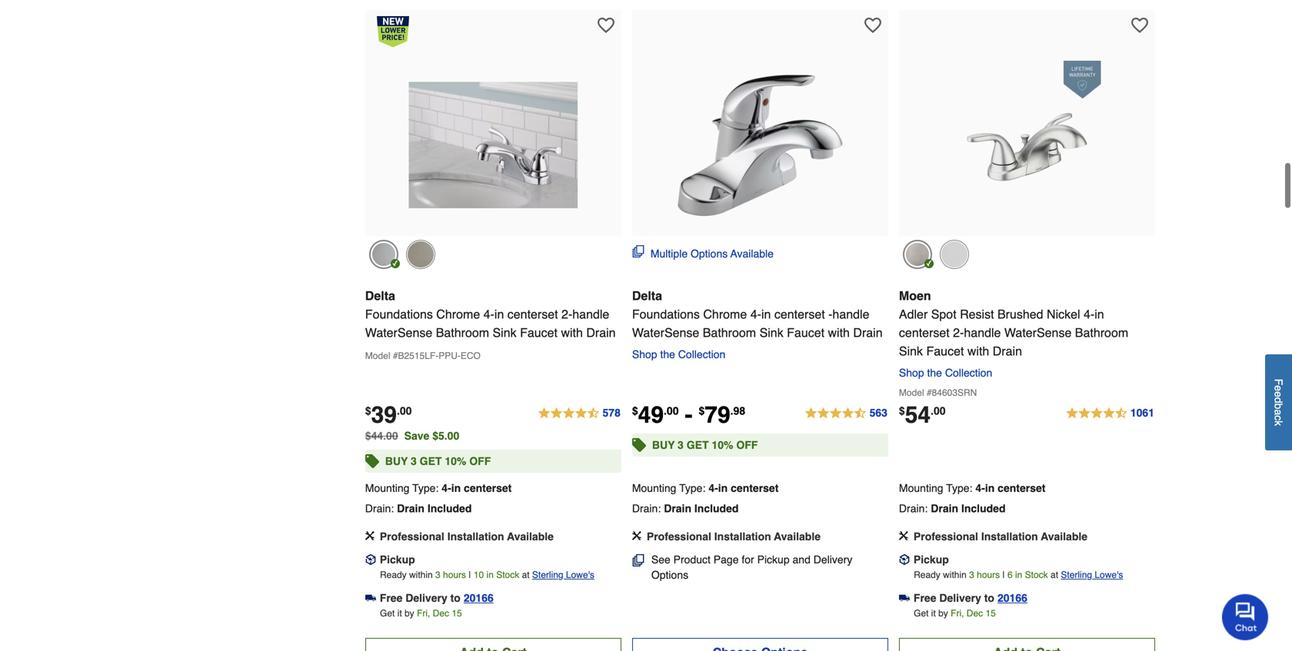 Task type: describe. For each thing, give the bounding box(es) containing it.
centerset inside delta foundations chrome 4-in centerset -handle watersense bathroom sink faucet with drain
[[775, 307, 825, 321]]

pickup image
[[899, 555, 910, 566]]

4- inside delta foundations chrome 4-in centerset -handle watersense bathroom sink faucet with drain
[[751, 307, 762, 321]]

drain inside moen adler spot resist brushed nickel 4-in centerset 2-handle watersense bathroom sink faucet with drain
[[993, 344, 1023, 358]]

and
[[793, 554, 811, 566]]

2 drain: drain included from the left
[[632, 503, 739, 515]]

2 mounting from the left
[[632, 482, 677, 495]]

sterling lowe's button for ready within 3 hours | 6 in stock at sterling lowe's
[[1061, 568, 1124, 583]]

1 type: from the left
[[413, 482, 439, 495]]

4- inside delta foundations chrome 4-in centerset 2-handle watersense bathroom sink faucet with drain
[[484, 307, 495, 321]]

it for ready within 3 hours | 6 in stock at sterling lowe's
[[932, 609, 936, 619]]

was price $44.00 element
[[365, 426, 404, 442]]

truck filled image for ready within 3 hours | 10 in stock at sterling lowe's
[[365, 593, 376, 604]]

delivery inside see product page for pickup and delivery options
[[814, 554, 853, 566]]

# for 84603srn
[[927, 388, 932, 398]]

faucet for -
[[787, 326, 825, 340]]

d
[[1273, 398, 1285, 404]]

in inside delta foundations chrome 4-in centerset -handle watersense bathroom sink faucet with drain
[[762, 307, 771, 321]]

4- inside moen adler spot resist brushed nickel 4-in centerset 2-handle watersense bathroom sink faucet with drain
[[1084, 307, 1095, 321]]

$49.00-$79.98 element
[[632, 402, 746, 428]]

sink for -
[[760, 326, 784, 340]]

1 heart outline image from the left
[[598, 17, 615, 34]]

delta foundations chrome 4-in centerset 2-handle watersense bathroom sink faucet with drain
[[365, 289, 616, 340]]

2 e from the top
[[1273, 392, 1285, 398]]

delta for delta foundations chrome 4-in centerset 2-handle watersense bathroom sink faucet with drain
[[365, 289, 395, 303]]

1 mounting type: 4-in centerset from the left
[[365, 482, 512, 495]]

2 type: from the left
[[680, 482, 706, 495]]

10
[[474, 570, 484, 581]]

84603srn
[[932, 388, 978, 398]]

foundations for foundations chrome 4-in centerset 2-handle watersense bathroom sink faucet with drain
[[365, 307, 433, 321]]

1 drain: drain included from the left
[[365, 503, 472, 515]]

faucet for 2-
[[520, 326, 558, 340]]

3 mounting type: 4-in centerset from the left
[[899, 482, 1046, 495]]

to for 10
[[451, 592, 461, 605]]

off for tag filled image
[[737, 439, 758, 452]]

off for tag filled icon
[[470, 455, 491, 468]]

shop for moen adler spot resist brushed nickel 4-in centerset 2-handle watersense bathroom sink faucet with drain
[[899, 367, 925, 379]]

professional installation available for second assembly image
[[647, 531, 821, 543]]

spot resist brushed nickel image
[[903, 240, 933, 269]]

delta foundations chrome 4-in centerset -handle watersense bathroom sink faucet with drain
[[632, 289, 883, 340]]

professional for second assembly image from the right
[[380, 531, 445, 543]]

ready for ready within 3 hours | 10 in stock at sterling lowe's
[[380, 570, 407, 581]]

20166 for 6
[[998, 592, 1028, 605]]

ppu-
[[439, 351, 461, 362]]

6
[[1008, 570, 1013, 581]]

$44.00 save $5.00
[[365, 430, 460, 442]]

free delivery to 20166 for 6
[[914, 592, 1028, 605]]

available for second assembly image
[[774, 531, 821, 543]]

see product page for pickup and delivery options
[[652, 554, 853, 582]]

save
[[404, 430, 430, 442]]

.00 for 54
[[931, 405, 946, 417]]

actual price $39.00 element
[[365, 402, 412, 428]]

b2515lf-
[[398, 351, 439, 362]]

collection for 2-
[[946, 367, 993, 379]]

lowe's for ready within 3 hours | 10 in stock at sterling lowe's
[[566, 570, 595, 581]]

shop the collection for centerset
[[899, 367, 993, 379]]

with inside moen adler spot resist brushed nickel 4-in centerset 2-handle watersense bathroom sink faucet with drain
[[968, 344, 990, 358]]

free for ready within 3 hours | 10 in stock at sterling lowe's
[[380, 592, 403, 605]]

4.5 stars image containing 563
[[805, 405, 889, 423]]

79
[[705, 402, 731, 428]]

1 mounting from the left
[[365, 482, 410, 495]]

brushed
[[998, 307, 1044, 321]]

professional installation available for second assembly image from the right
[[380, 531, 554, 543]]

stock for 6
[[1025, 570, 1049, 581]]

chrome for foundations chrome 4-in centerset -handle watersense bathroom sink faucet with drain
[[704, 307, 747, 321]]

$ for 39
[[365, 405, 371, 417]]

f e e d b a c k
[[1273, 379, 1285, 427]]

available up delta foundations chrome 4-in centerset -handle watersense bathroom sink faucet with drain
[[731, 248, 774, 260]]

dec for 10
[[433, 609, 449, 619]]

.00 for 39
[[397, 405, 412, 417]]

54
[[905, 402, 931, 428]]

bathroom for foundations chrome 4-in centerset -handle watersense bathroom sink faucet with drain
[[703, 326, 757, 340]]

3 installation from the left
[[982, 531, 1039, 543]]

$ 54 .00
[[899, 402, 946, 428]]

- inside delta foundations chrome 4-in centerset -handle watersense bathroom sink faucet with drain
[[829, 307, 833, 321]]

39
[[371, 402, 397, 428]]

stock for 10
[[496, 570, 520, 581]]

moen
[[899, 289, 932, 303]]

sterling for ready within 3 hours | 10 in stock at sterling lowe's
[[532, 570, 564, 581]]

model # 84603srn
[[899, 388, 978, 398]]

$ for 49
[[632, 405, 638, 417]]

$ 49 .00 - $ 79 .98
[[632, 402, 746, 428]]

2- inside moen adler spot resist brushed nickel 4-in centerset 2-handle watersense bathroom sink faucet with drain
[[954, 326, 964, 340]]

578
[[603, 407, 621, 419]]

10% for tag filled image
[[712, 439, 734, 452]]

eco
[[461, 351, 481, 362]]

available for second assembly image from the right
[[507, 531, 554, 543]]

delta for delta foundations chrome 4-in centerset -handle watersense bathroom sink faucet with drain
[[632, 289, 663, 303]]

moen adler spot resist brushed nickel 4-in centerset 2-handle watersense bathroom sink faucet with drain image
[[943, 61, 1112, 230]]

49
[[638, 402, 664, 428]]

resist
[[960, 307, 995, 321]]

delta foundations chrome 4-in centerset -handle watersense bathroom sink faucet with drain image
[[676, 61, 845, 230]]

3 drain: drain included from the left
[[899, 503, 1006, 515]]

options inside see product page for pickup and delivery options
[[652, 569, 689, 582]]

handle for 2-
[[573, 307, 610, 321]]

1061 button
[[1066, 405, 1156, 423]]

brushed nickel image
[[406, 240, 435, 269]]

in inside moen adler spot resist brushed nickel 4-in centerset 2-handle watersense bathroom sink faucet with drain
[[1095, 307, 1105, 321]]

within for ready within 3 hours | 10 in stock at sterling lowe's
[[409, 570, 433, 581]]

563 button
[[805, 405, 889, 423]]

.98
[[731, 405, 746, 417]]

2 drain: from the left
[[632, 503, 661, 515]]

lowe's for ready within 3 hours | 6 in stock at sterling lowe's
[[1095, 570, 1124, 581]]

563
[[870, 407, 888, 419]]

model # b2515lf-ppu-eco
[[365, 351, 481, 362]]

20166 button for 10
[[464, 591, 494, 606]]

1 horizontal spatial options
[[691, 248, 728, 260]]

professional for assembly icon
[[914, 531, 979, 543]]

delta foundations chrome 4-in centerset 2-handle watersense bathroom sink faucet with drain image
[[409, 61, 578, 230]]

1061
[[1131, 407, 1155, 419]]

collection for bathroom
[[679, 348, 726, 361]]

20166 button for 6
[[998, 591, 1028, 606]]

multiple options available
[[651, 248, 774, 260]]

centerset inside moen adler spot resist brushed nickel 4-in centerset 2-handle watersense bathroom sink faucet with drain
[[899, 326, 950, 340]]

at for 10
[[522, 570, 530, 581]]

watersense for foundations chrome 4-in centerset -handle watersense bathroom sink faucet with drain
[[632, 326, 700, 340]]

model for model # 84603srn
[[899, 388, 925, 398]]

0 horizontal spatial -
[[685, 402, 693, 428]]

professional for second assembly image
[[647, 531, 712, 543]]

pickup image
[[365, 555, 376, 566]]

product
[[674, 554, 711, 566]]

$5.00
[[433, 430, 460, 442]]

3 included from the left
[[962, 503, 1006, 515]]

b
[[1273, 404, 1285, 410]]

bathroom for foundations chrome 4-in centerset 2-handle watersense bathroom sink faucet with drain
[[436, 326, 489, 340]]



Task type: locate. For each thing, give the bounding box(es) containing it.
1 vertical spatial 2-
[[954, 326, 964, 340]]

shop for delta foundations chrome 4-in centerset -handle watersense bathroom sink faucet with drain
[[632, 348, 658, 361]]

collection up 84603srn on the right
[[946, 367, 993, 379]]

3 left 10
[[436, 570, 441, 581]]

1 included from the left
[[428, 503, 472, 515]]

delivery down ready within 3 hours | 10 in stock at sterling lowe's
[[406, 592, 448, 605]]

1 assembly image from the left
[[365, 532, 375, 541]]

2 pickup from the left
[[758, 554, 790, 566]]

2 to from the left
[[985, 592, 995, 605]]

2 bathroom from the left
[[703, 326, 757, 340]]

shop the collection up the model # 84603srn
[[899, 367, 993, 379]]

1 vertical spatial model
[[899, 388, 925, 398]]

dec for 6
[[967, 609, 984, 619]]

2 dec from the left
[[967, 609, 984, 619]]

included up page
[[695, 503, 739, 515]]

free delivery to 20166 for 10
[[380, 592, 494, 605]]

pickup right pickup icon
[[914, 554, 949, 566]]

hours left 10
[[443, 570, 466, 581]]

4.5 stars image for 54
[[1066, 405, 1156, 423]]

foundations for foundations chrome 4-in centerset -handle watersense bathroom sink faucet with drain
[[632, 307, 700, 321]]

3 down $44.00 save $5.00
[[411, 455, 417, 468]]

.00 left '79'
[[664, 405, 679, 417]]

0 horizontal spatial professional
[[380, 531, 445, 543]]

drain
[[587, 326, 616, 340], [854, 326, 883, 340], [993, 344, 1023, 358], [397, 503, 425, 515], [664, 503, 692, 515], [931, 503, 959, 515]]

.00 up $44.00 save $5.00
[[397, 405, 412, 417]]

chrome image left brushed nickel image
[[369, 240, 398, 269]]

3 watersense from the left
[[1005, 326, 1072, 340]]

3 mounting from the left
[[899, 482, 944, 495]]

hours for 6
[[977, 570, 1000, 581]]

drain: drain included down tag filled icon
[[365, 503, 472, 515]]

to for 6
[[985, 592, 995, 605]]

0 horizontal spatial foundations
[[365, 307, 433, 321]]

1 horizontal spatial sterling lowe's button
[[1061, 568, 1124, 583]]

k
[[1273, 421, 1285, 427]]

1 horizontal spatial lowe's
[[1095, 570, 1124, 581]]

handle for -
[[833, 307, 870, 321]]

0 horizontal spatial shop the collection
[[632, 348, 726, 361]]

stock right 6
[[1025, 570, 1049, 581]]

2 delta from the left
[[632, 289, 663, 303]]

10%
[[712, 439, 734, 452], [445, 455, 467, 468]]

2 mounting type: 4-in centerset from the left
[[632, 482, 779, 495]]

fri, down ready within 3 hours | 10 in stock at sterling lowe's
[[417, 609, 430, 619]]

0 horizontal spatial options
[[652, 569, 689, 582]]

handle inside moen adler spot resist brushed nickel 4-in centerset 2-handle watersense bathroom sink faucet with drain
[[964, 326, 1001, 340]]

2 professional installation available from the left
[[647, 531, 821, 543]]

2 it from the left
[[932, 609, 936, 619]]

chat invite button image
[[1223, 594, 1270, 641]]

15 for 10
[[452, 609, 462, 619]]

1 horizontal spatial #
[[927, 388, 932, 398]]

| left 6
[[1003, 570, 1005, 581]]

2 stock from the left
[[1025, 570, 1049, 581]]

heart outline image
[[1132, 17, 1149, 34]]

options down see
[[652, 569, 689, 582]]

available up ready within 3 hours | 6 in stock at sterling lowe's
[[1041, 531, 1088, 543]]

buy 3 get 10% off down $5.00
[[385, 455, 491, 468]]

2 within from the left
[[944, 570, 967, 581]]

pickup right for
[[758, 554, 790, 566]]

2 horizontal spatial mounting
[[899, 482, 944, 495]]

drain inside delta foundations chrome 4-in centerset 2-handle watersense bathroom sink faucet with drain
[[587, 326, 616, 340]]

shop the collection
[[632, 348, 726, 361], [899, 367, 993, 379]]

hours
[[443, 570, 466, 581], [977, 570, 1000, 581]]

$44.00
[[365, 430, 398, 442]]

4.5 stars image
[[537, 405, 622, 423], [805, 405, 889, 423], [1066, 405, 1156, 423]]

0 horizontal spatial 15
[[452, 609, 462, 619]]

1 horizontal spatial pickup
[[758, 554, 790, 566]]

ready within 3 hours | 6 in stock at sterling lowe's
[[914, 570, 1124, 581]]

.00 for 49
[[664, 405, 679, 417]]

.00 inside the $ 49 .00 - $ 79 .98
[[664, 405, 679, 417]]

2 ready from the left
[[914, 570, 941, 581]]

0 horizontal spatial buy 3 get 10% off
[[385, 455, 491, 468]]

buy 3 get 10% off
[[652, 439, 758, 452], [385, 455, 491, 468]]

1 horizontal spatial 20166
[[998, 592, 1028, 605]]

1 horizontal spatial ready
[[914, 570, 941, 581]]

1 horizontal spatial at
[[1051, 570, 1059, 581]]

20166 for 10
[[464, 592, 494, 605]]

1 free delivery to 20166 from the left
[[380, 592, 494, 605]]

model left b2515lf-
[[365, 351, 391, 362]]

0 horizontal spatial within
[[409, 570, 433, 581]]

1 horizontal spatial fri,
[[951, 609, 965, 619]]

fri,
[[417, 609, 430, 619], [951, 609, 965, 619]]

watersense inside delta foundations chrome 4-in centerset -handle watersense bathroom sink faucet with drain
[[632, 326, 700, 340]]

0 horizontal spatial sterling
[[532, 570, 564, 581]]

$
[[365, 405, 371, 417], [632, 405, 638, 417], [699, 405, 705, 417], [899, 405, 905, 417]]

2 20166 from the left
[[998, 592, 1028, 605]]

handle
[[573, 307, 610, 321], [833, 307, 870, 321], [964, 326, 1001, 340]]

2 sterling from the left
[[1061, 570, 1093, 581]]

installation up 10
[[448, 531, 504, 543]]

0 horizontal spatial handle
[[573, 307, 610, 321]]

15 down ready within 3 hours | 10 in stock at sterling lowe's
[[452, 609, 462, 619]]

0 horizontal spatial drain: drain included
[[365, 503, 472, 515]]

lowe's
[[566, 570, 595, 581], [1095, 570, 1124, 581]]

faucet
[[520, 326, 558, 340], [787, 326, 825, 340], [927, 344, 964, 358]]

1 horizontal spatial bathroom
[[703, 326, 757, 340]]

shop the collection link up $49.00-$79.98 element in the bottom of the page
[[632, 348, 732, 361]]

bathroom inside delta foundations chrome 4-in centerset -handle watersense bathroom sink faucet with drain
[[703, 326, 757, 340]]

1 horizontal spatial 20166 button
[[998, 591, 1028, 606]]

professional
[[380, 531, 445, 543], [647, 531, 712, 543], [914, 531, 979, 543]]

installation up for
[[715, 531, 772, 543]]

1 get it by fri, dec 15 from the left
[[380, 609, 462, 619]]

2 horizontal spatial with
[[968, 344, 990, 358]]

15
[[452, 609, 462, 619], [986, 609, 996, 619]]

dec down ready within 3 hours | 10 in stock at sterling lowe's
[[433, 609, 449, 619]]

20166 down 10
[[464, 592, 494, 605]]

0 horizontal spatial chrome
[[437, 307, 480, 321]]

3 professional from the left
[[914, 531, 979, 543]]

shop the collection link
[[632, 348, 732, 361], [899, 367, 999, 379]]

with inside delta foundations chrome 4-in centerset 2-handle watersense bathroom sink faucet with drain
[[561, 326, 583, 340]]

0 horizontal spatial assembly image
[[365, 532, 375, 541]]

20166 down 6
[[998, 592, 1028, 605]]

watersense inside delta foundations chrome 4-in centerset 2-handle watersense bathroom sink faucet with drain
[[365, 326, 433, 340]]

chrome up ppu-
[[437, 307, 480, 321]]

buy right tag filled image
[[652, 439, 675, 452]]

chrome inside delta foundations chrome 4-in centerset -handle watersense bathroom sink faucet with drain
[[704, 307, 747, 321]]

1 horizontal spatial free
[[914, 592, 937, 605]]

1 stock from the left
[[496, 570, 520, 581]]

$ left .98
[[699, 405, 705, 417]]

1 20166 button from the left
[[464, 591, 494, 606]]

0 horizontal spatial stock
[[496, 570, 520, 581]]

delta down multiple
[[632, 289, 663, 303]]

sink inside delta foundations chrome 4-in centerset 2-handle watersense bathroom sink faucet with drain
[[493, 326, 517, 340]]

available up ready within 3 hours | 10 in stock at sterling lowe's
[[507, 531, 554, 543]]

2 horizontal spatial bathroom
[[1076, 326, 1129, 340]]

1 horizontal spatial 10%
[[712, 439, 734, 452]]

578 button
[[537, 405, 622, 423]]

.00
[[397, 405, 412, 417], [664, 405, 679, 417], [931, 405, 946, 417]]

sink
[[493, 326, 517, 340], [760, 326, 784, 340], [899, 344, 923, 358]]

get it by fri, dec 15 for ready within 3 hours | 6 in stock at sterling lowe's
[[914, 609, 996, 619]]

0 horizontal spatial buy
[[385, 455, 408, 468]]

professional installation available up 10
[[380, 531, 554, 543]]

1 vertical spatial shop the collection link
[[899, 367, 999, 379]]

watersense for foundations chrome 4-in centerset 2-handle watersense bathroom sink faucet with drain
[[365, 326, 433, 340]]

c
[[1273, 416, 1285, 421]]

to down ready within 3 hours | 10 in stock at sterling lowe's
[[451, 592, 461, 605]]

drain: up see
[[632, 503, 661, 515]]

pickup for ready within 3 hours | 6 in stock at sterling lowe's
[[914, 554, 949, 566]]

2 horizontal spatial pickup
[[914, 554, 949, 566]]

spot
[[932, 307, 957, 321]]

actual price $54.00 element
[[899, 402, 946, 428]]

watersense
[[365, 326, 433, 340], [632, 326, 700, 340], [1005, 326, 1072, 340]]

2 get from the left
[[914, 609, 929, 619]]

0 horizontal spatial mounting type: 4-in centerset
[[365, 482, 512, 495]]

chrome inside delta foundations chrome 4-in centerset 2-handle watersense bathroom sink faucet with drain
[[437, 307, 480, 321]]

20166 button
[[464, 591, 494, 606], [998, 591, 1028, 606]]

2 fri, from the left
[[951, 609, 965, 619]]

0 vertical spatial buy
[[652, 439, 675, 452]]

1 horizontal spatial professional
[[647, 531, 712, 543]]

0 vertical spatial shop the collection
[[632, 348, 726, 361]]

the for watersense
[[661, 348, 676, 361]]

2 professional from the left
[[647, 531, 712, 543]]

2 horizontal spatial type:
[[947, 482, 973, 495]]

with for 2-
[[561, 326, 583, 340]]

3 type: from the left
[[947, 482, 973, 495]]

0 vertical spatial 2-
[[562, 307, 573, 321]]

$ for 54
[[899, 405, 905, 417]]

4.5 stars image containing 1061
[[1066, 405, 1156, 423]]

1 professional installation available from the left
[[380, 531, 554, 543]]

page
[[714, 554, 739, 566]]

# left ppu-
[[393, 351, 398, 362]]

truck filled image
[[365, 593, 376, 604], [899, 593, 910, 604]]

20166
[[464, 592, 494, 605], [998, 592, 1028, 605]]

sterling
[[532, 570, 564, 581], [1061, 570, 1093, 581]]

2 installation from the left
[[715, 531, 772, 543]]

1 watersense from the left
[[365, 326, 433, 340]]

1 ready from the left
[[380, 570, 407, 581]]

e up 'b'
[[1273, 392, 1285, 398]]

with for -
[[828, 326, 850, 340]]

1 pickup from the left
[[380, 554, 415, 566]]

2 horizontal spatial professional installation available
[[914, 531, 1088, 543]]

0 horizontal spatial sink
[[493, 326, 517, 340]]

sterling lowe's button
[[532, 568, 595, 583], [1061, 568, 1124, 583]]

hours for 10
[[443, 570, 466, 581]]

2 chrome image from the left
[[940, 240, 970, 269]]

sterling lowe's button for ready within 3 hours | 10 in stock at sterling lowe's
[[532, 568, 595, 583]]

buy 3 get 10% off for tag filled icon
[[385, 455, 491, 468]]

the up the model # 84603srn
[[928, 367, 943, 379]]

2 chrome from the left
[[704, 307, 747, 321]]

shop up 49
[[632, 348, 658, 361]]

get for ready within 3 hours | 10 in stock at sterling lowe's
[[380, 609, 395, 619]]

1 | from the left
[[469, 570, 471, 581]]

1 vertical spatial shop the collection
[[899, 367, 993, 379]]

1 bathroom from the left
[[436, 326, 489, 340]]

2 horizontal spatial 4.5 stars image
[[1066, 405, 1156, 423]]

sink for 2-
[[493, 326, 517, 340]]

see
[[652, 554, 671, 566]]

buy 3 get 10% off down '79'
[[652, 439, 758, 452]]

included down $5.00
[[428, 503, 472, 515]]

1 dec from the left
[[433, 609, 449, 619]]

by for ready within 3 hours | 6 in stock at sterling lowe's
[[939, 609, 949, 619]]

0 horizontal spatial 2-
[[562, 307, 573, 321]]

watersense inside moen adler spot resist brushed nickel 4-in centerset 2-handle watersense bathroom sink faucet with drain
[[1005, 326, 1072, 340]]

delivery for ready within 3 hours | 10 in stock at sterling lowe's
[[406, 592, 448, 605]]

delta up model # b2515lf-ppu-eco
[[365, 289, 395, 303]]

0 vertical spatial off
[[737, 439, 758, 452]]

4.5 stars image for 39
[[537, 405, 622, 423]]

2 horizontal spatial included
[[962, 503, 1006, 515]]

1 vertical spatial off
[[470, 455, 491, 468]]

shop up the model # 84603srn
[[899, 367, 925, 379]]

-
[[829, 307, 833, 321], [685, 402, 693, 428]]

1 fri, from the left
[[417, 609, 430, 619]]

0 horizontal spatial #
[[393, 351, 398, 362]]

drain inside delta foundations chrome 4-in centerset -handle watersense bathroom sink faucet with drain
[[854, 326, 883, 340]]

| left 10
[[469, 570, 471, 581]]

to down ready within 3 hours | 6 in stock at sterling lowe's
[[985, 592, 995, 605]]

1 horizontal spatial installation
[[715, 531, 772, 543]]

.00 inside $ 39 .00
[[397, 405, 412, 417]]

delivery
[[814, 554, 853, 566], [406, 592, 448, 605], [940, 592, 982, 605]]

shop the collection link up 84603srn on the right
[[899, 367, 999, 379]]

professional installation available up 6
[[914, 531, 1088, 543]]

get it by fri, dec 15
[[380, 609, 462, 619], [914, 609, 996, 619]]

in inside delta foundations chrome 4-in centerset 2-handle watersense bathroom sink faucet with drain
[[495, 307, 504, 321]]

get for ready within 3 hours | 6 in stock at sterling lowe's
[[914, 609, 929, 619]]

with inside delta foundations chrome 4-in centerset -handle watersense bathroom sink faucet with drain
[[828, 326, 850, 340]]

bathroom inside moen adler spot resist brushed nickel 4-in centerset 2-handle watersense bathroom sink faucet with drain
[[1076, 326, 1129, 340]]

2- inside delta foundations chrome 4-in centerset 2-handle watersense bathroom sink faucet with drain
[[562, 307, 573, 321]]

0 horizontal spatial truck filled image
[[365, 593, 376, 604]]

0 horizontal spatial free
[[380, 592, 403, 605]]

1 horizontal spatial chrome
[[704, 307, 747, 321]]

0 horizontal spatial dec
[[433, 609, 449, 619]]

delta
[[365, 289, 395, 303], [632, 289, 663, 303]]

within left 10
[[409, 570, 433, 581]]

new lower price image
[[377, 16, 409, 47]]

10% down '79'
[[712, 439, 734, 452]]

bathroom
[[436, 326, 489, 340], [703, 326, 757, 340], [1076, 326, 1129, 340]]

$ right 563
[[899, 405, 905, 417]]

model
[[365, 351, 391, 362], [899, 388, 925, 398]]

truck filled image down pickup image
[[365, 593, 376, 604]]

shop the collection up $49.00-$79.98 element in the bottom of the page
[[632, 348, 726, 361]]

# up $ 54 .00
[[927, 388, 932, 398]]

1 horizontal spatial foundations
[[632, 307, 700, 321]]

f e e d b a c k button
[[1266, 355, 1293, 451]]

0 horizontal spatial sterling lowe's button
[[532, 568, 595, 583]]

2 4.5 stars image from the left
[[805, 405, 889, 423]]

by
[[405, 609, 415, 619], [939, 609, 949, 619]]

assembly image
[[899, 532, 909, 541]]

3 4.5 stars image from the left
[[1066, 405, 1156, 423]]

foundations up b2515lf-
[[365, 307, 433, 321]]

0 horizontal spatial 4.5 stars image
[[537, 405, 622, 423]]

at right 10
[[522, 570, 530, 581]]

1 drain: from the left
[[365, 503, 394, 515]]

moen adler spot resist brushed nickel 4-in centerset 2-handle watersense bathroom sink faucet with drain
[[899, 289, 1129, 358]]

drain: drain included up assembly icon
[[899, 503, 1006, 515]]

faucet inside delta foundations chrome 4-in centerset 2-handle watersense bathroom sink faucet with drain
[[520, 326, 558, 340]]

0 horizontal spatial bathroom
[[436, 326, 489, 340]]

fri, for ready within 3 hours | 6 in stock at sterling lowe's
[[951, 609, 965, 619]]

delivery for ready within 3 hours | 6 in stock at sterling lowe's
[[940, 592, 982, 605]]

pickup inside see product page for pickup and delivery options
[[758, 554, 790, 566]]

mounting type: 4-in centerset
[[365, 482, 512, 495], [632, 482, 779, 495], [899, 482, 1046, 495]]

1 by from the left
[[405, 609, 415, 619]]

1 .00 from the left
[[397, 405, 412, 417]]

get it by fri, dec 15 for ready within 3 hours | 10 in stock at sterling lowe's
[[380, 609, 462, 619]]

2 .00 from the left
[[664, 405, 679, 417]]

the
[[661, 348, 676, 361], [928, 367, 943, 379]]

2 by from the left
[[939, 609, 949, 619]]

20166 button down 6
[[998, 591, 1028, 606]]

heart outline image
[[598, 17, 615, 34], [865, 17, 882, 34]]

buy right tag filled icon
[[385, 455, 408, 468]]

$ right 578
[[632, 405, 638, 417]]

$ up was price $44.00 "element"
[[365, 405, 371, 417]]

3 down the $ 49 .00 - $ 79 .98
[[678, 439, 684, 452]]

2 watersense from the left
[[632, 326, 700, 340]]

foundations
[[365, 307, 433, 321], [632, 307, 700, 321]]

dec
[[433, 609, 449, 619], [967, 609, 984, 619]]

1 horizontal spatial sterling
[[1061, 570, 1093, 581]]

0 vertical spatial 10%
[[712, 439, 734, 452]]

4.5 stars image containing 578
[[537, 405, 622, 423]]

mounting up assembly icon
[[899, 482, 944, 495]]

installation up 6
[[982, 531, 1039, 543]]

15 down ready within 3 hours | 6 in stock at sterling lowe's
[[986, 609, 996, 619]]

.00 inside $ 54 .00
[[931, 405, 946, 417]]

1 vertical spatial buy 3 get 10% off
[[385, 455, 491, 468]]

get it by fri, dec 15 down ready within 3 hours | 6 in stock at sterling lowe's
[[914, 609, 996, 619]]

buy
[[652, 439, 675, 452], [385, 455, 408, 468]]

3 bathroom from the left
[[1076, 326, 1129, 340]]

1 horizontal spatial mounting
[[632, 482, 677, 495]]

3 .00 from the left
[[931, 405, 946, 417]]

sterling for ready within 3 hours | 6 in stock at sterling lowe's
[[1061, 570, 1093, 581]]

nickel
[[1047, 307, 1081, 321]]

$ inside $ 39 .00
[[365, 405, 371, 417]]

$ inside $ 54 .00
[[899, 405, 905, 417]]

$ 39 .00
[[365, 402, 412, 428]]

1 horizontal spatial type:
[[680, 482, 706, 495]]

pickup
[[380, 554, 415, 566], [758, 554, 790, 566], [914, 554, 949, 566]]

2 15 from the left
[[986, 609, 996, 619]]

fri, down ready within 3 hours | 6 in stock at sterling lowe's
[[951, 609, 965, 619]]

2 free from the left
[[914, 592, 937, 605]]

1 horizontal spatial mounting type: 4-in centerset
[[632, 482, 779, 495]]

the for centerset
[[928, 367, 943, 379]]

it
[[398, 609, 402, 619], [932, 609, 936, 619]]

2 at from the left
[[1051, 570, 1059, 581]]

within left 6
[[944, 570, 967, 581]]

2 | from the left
[[1003, 570, 1005, 581]]

0 horizontal spatial lowe's
[[566, 570, 595, 581]]

fri, for ready within 3 hours | 10 in stock at sterling lowe's
[[417, 609, 430, 619]]

0 vertical spatial options
[[691, 248, 728, 260]]

chrome for foundations chrome 4-in centerset 2-handle watersense bathroom sink faucet with drain
[[437, 307, 480, 321]]

0 horizontal spatial watersense
[[365, 326, 433, 340]]

within
[[409, 570, 433, 581], [944, 570, 967, 581]]

truck filled image for ready within 3 hours | 6 in stock at sterling lowe's
[[899, 593, 910, 604]]

1 to from the left
[[451, 592, 461, 605]]

get it by fri, dec 15 down ready within 3 hours | 10 in stock at sterling lowe's
[[380, 609, 462, 619]]

for
[[742, 554, 755, 566]]

0 horizontal spatial 20166 button
[[464, 591, 494, 606]]

handle inside delta foundations chrome 4-in centerset -handle watersense bathroom sink faucet with drain
[[833, 307, 870, 321]]

off
[[737, 439, 758, 452], [470, 455, 491, 468]]

available up and
[[774, 531, 821, 543]]

shop the collection for watersense
[[632, 348, 726, 361]]

tag filled image
[[365, 451, 379, 472]]

# for b2515lf-ppu-eco
[[393, 351, 398, 362]]

0 horizontal spatial shop
[[632, 348, 658, 361]]

delta inside delta foundations chrome 4-in centerset -handle watersense bathroom sink faucet with drain
[[632, 289, 663, 303]]

2 lowe's from the left
[[1095, 570, 1124, 581]]

get down save
[[420, 455, 442, 468]]

a
[[1273, 410, 1285, 416]]

stock right 10
[[496, 570, 520, 581]]

1 e from the top
[[1273, 386, 1285, 392]]

free for ready within 3 hours | 6 in stock at sterling lowe's
[[914, 592, 937, 605]]

1 chrome image from the left
[[369, 240, 398, 269]]

0 horizontal spatial |
[[469, 570, 471, 581]]

3 drain: from the left
[[899, 503, 928, 515]]

to
[[451, 592, 461, 605], [985, 592, 995, 605]]

dec down ready within 3 hours | 6 in stock at sterling lowe's
[[967, 609, 984, 619]]

1 horizontal spatial 4.5 stars image
[[805, 405, 889, 423]]

1 horizontal spatial shop
[[899, 367, 925, 379]]

1 truck filled image from the left
[[365, 593, 376, 604]]

chrome
[[437, 307, 480, 321], [704, 307, 747, 321]]

get
[[687, 439, 709, 452], [420, 455, 442, 468]]

hours left 6
[[977, 570, 1000, 581]]

chrome image
[[369, 240, 398, 269], [940, 240, 970, 269]]

delta inside delta foundations chrome 4-in centerset 2-handle watersense bathroom sink faucet with drain
[[365, 289, 395, 303]]

2 heart outline image from the left
[[865, 17, 882, 34]]

0 horizontal spatial chrome image
[[369, 240, 398, 269]]

0 horizontal spatial type:
[[413, 482, 439, 495]]

1 $ from the left
[[365, 405, 371, 417]]

1 horizontal spatial buy
[[652, 439, 675, 452]]

2 foundations from the left
[[632, 307, 700, 321]]

model up "54"
[[899, 388, 925, 398]]

multiple options available link
[[632, 245, 774, 261]]

professional installation available up page
[[647, 531, 821, 543]]

pickup right pickup image
[[380, 554, 415, 566]]

#
[[393, 351, 398, 362], [927, 388, 932, 398]]

0 horizontal spatial shop the collection link
[[632, 348, 732, 361]]

get for tag filled icon
[[420, 455, 442, 468]]

shop the collection link for centerset
[[899, 367, 999, 379]]

free delivery to 20166
[[380, 592, 494, 605], [914, 592, 1028, 605]]

it for ready within 3 hours | 10 in stock at sterling lowe's
[[398, 609, 402, 619]]

1 chrome from the left
[[437, 307, 480, 321]]

buy for tag filled icon
[[385, 455, 408, 468]]

1 horizontal spatial faucet
[[787, 326, 825, 340]]

0 horizontal spatial model
[[365, 351, 391, 362]]

foundations inside delta foundations chrome 4-in centerset -handle watersense bathroom sink faucet with drain
[[632, 307, 700, 321]]

1 horizontal spatial shop the collection
[[899, 367, 993, 379]]

0 vertical spatial #
[[393, 351, 398, 362]]

truck filled image down pickup icon
[[899, 593, 910, 604]]

1 installation from the left
[[448, 531, 504, 543]]

foundations inside delta foundations chrome 4-in centerset 2-handle watersense bathroom sink faucet with drain
[[365, 307, 433, 321]]

2 assembly image from the left
[[632, 532, 642, 541]]

3 pickup from the left
[[914, 554, 949, 566]]

delivery down ready within 3 hours | 6 in stock at sterling lowe's
[[940, 592, 982, 605]]

1 20166 from the left
[[464, 592, 494, 605]]

collection
[[679, 348, 726, 361], [946, 367, 993, 379]]

foundations down multiple
[[632, 307, 700, 321]]

1 horizontal spatial 15
[[986, 609, 996, 619]]

bathroom inside delta foundations chrome 4-in centerset 2-handle watersense bathroom sink faucet with drain
[[436, 326, 489, 340]]

drain: drain included
[[365, 503, 472, 515], [632, 503, 739, 515], [899, 503, 1006, 515]]

2 hours from the left
[[977, 570, 1000, 581]]

0 vertical spatial get
[[687, 439, 709, 452]]

options right multiple
[[691, 248, 728, 260]]

10% for tag filled icon
[[445, 455, 467, 468]]

ready within 3 hours | 10 in stock at sterling lowe's
[[380, 570, 595, 581]]

1 horizontal spatial 2-
[[954, 326, 964, 340]]

15 for 6
[[986, 609, 996, 619]]

free delivery to 20166 down 6
[[914, 592, 1028, 605]]

get
[[380, 609, 395, 619], [914, 609, 929, 619]]

by for ready within 3 hours | 10 in stock at sterling lowe's
[[405, 609, 415, 619]]

sterling right 10
[[532, 570, 564, 581]]

1 foundations from the left
[[365, 307, 433, 321]]

professional installation available for assembly icon
[[914, 531, 1088, 543]]

1 horizontal spatial chrome image
[[940, 240, 970, 269]]

1 sterling lowe's button from the left
[[532, 568, 595, 583]]

0 horizontal spatial get it by fri, dec 15
[[380, 609, 462, 619]]

0 horizontal spatial get
[[380, 609, 395, 619]]

1 horizontal spatial truck filled image
[[899, 593, 910, 604]]

1 it from the left
[[398, 609, 402, 619]]

10% down $5.00
[[445, 455, 467, 468]]

2 truck filled image from the left
[[899, 593, 910, 604]]

type:
[[413, 482, 439, 495], [680, 482, 706, 495], [947, 482, 973, 495]]

installation
[[448, 531, 504, 543], [715, 531, 772, 543], [982, 531, 1039, 543]]

1 sterling from the left
[[532, 570, 564, 581]]

at right 6
[[1051, 570, 1059, 581]]

.00 down the model # 84603srn
[[931, 405, 946, 417]]

1 horizontal spatial stock
[[1025, 570, 1049, 581]]

model for model # b2515lf-ppu-eco
[[365, 351, 391, 362]]

assembly image
[[365, 532, 375, 541], [632, 532, 642, 541]]

3
[[678, 439, 684, 452], [411, 455, 417, 468], [436, 570, 441, 581], [970, 570, 975, 581]]

faucet inside moen adler spot resist brushed nickel 4-in centerset 2-handle watersense bathroom sink faucet with drain
[[927, 344, 964, 358]]

get for tag filled image
[[687, 439, 709, 452]]

included up ready within 3 hours | 6 in stock at sterling lowe's
[[962, 503, 1006, 515]]

buy 3 get 10% off for tag filled image
[[652, 439, 758, 452]]

sink inside delta foundations chrome 4-in centerset -handle watersense bathroom sink faucet with drain
[[760, 326, 784, 340]]

0 horizontal spatial free delivery to 20166
[[380, 592, 494, 605]]

1 horizontal spatial delta
[[632, 289, 663, 303]]

handle inside delta foundations chrome 4-in centerset 2-handle watersense bathroom sink faucet with drain
[[573, 307, 610, 321]]

multiple
[[651, 248, 688, 260]]

within for ready within 3 hours | 6 in stock at sterling lowe's
[[944, 570, 967, 581]]

collection up $49.00-$79.98 element in the bottom of the page
[[679, 348, 726, 361]]

3 professional installation available from the left
[[914, 531, 1088, 543]]

f
[[1273, 379, 1285, 386]]

chrome down multiple options available
[[704, 307, 747, 321]]

faucet inside delta foundations chrome 4-in centerset -handle watersense bathroom sink faucet with drain
[[787, 326, 825, 340]]

2 20166 button from the left
[[998, 591, 1028, 606]]

2-
[[562, 307, 573, 321], [954, 326, 964, 340]]

free
[[380, 592, 403, 605], [914, 592, 937, 605]]

centerset inside delta foundations chrome 4-in centerset 2-handle watersense bathroom sink faucet with drain
[[508, 307, 558, 321]]

1 horizontal spatial dec
[[967, 609, 984, 619]]

1 get from the left
[[380, 609, 395, 619]]

0 horizontal spatial hours
[[443, 570, 466, 581]]

2 sterling lowe's button from the left
[[1061, 568, 1124, 583]]

1 horizontal spatial professional installation available
[[647, 531, 821, 543]]

2 $ from the left
[[632, 405, 638, 417]]

pickup for ready within 3 hours | 10 in stock at sterling lowe's
[[380, 554, 415, 566]]

1 delta from the left
[[365, 289, 395, 303]]

| for 6
[[1003, 570, 1005, 581]]

tag filled image
[[632, 435, 646, 456]]

1 professional from the left
[[380, 531, 445, 543]]

1 at from the left
[[522, 570, 530, 581]]

3 left 6
[[970, 570, 975, 581]]

available for assembly icon
[[1041, 531, 1088, 543]]

4 $ from the left
[[899, 405, 905, 417]]

0 horizontal spatial collection
[[679, 348, 726, 361]]

mounting
[[365, 482, 410, 495], [632, 482, 677, 495], [899, 482, 944, 495]]

at for 6
[[1051, 570, 1059, 581]]

2 included from the left
[[695, 503, 739, 515]]

buy for tag filled image
[[652, 439, 675, 452]]

1 lowe's from the left
[[566, 570, 595, 581]]

| for 10
[[469, 570, 471, 581]]

1 horizontal spatial get
[[687, 439, 709, 452]]

2 get it by fri, dec 15 from the left
[[914, 609, 996, 619]]

chrome image right 'spot resist brushed nickel' image
[[940, 240, 970, 269]]

2 horizontal spatial installation
[[982, 531, 1039, 543]]

2 free delivery to 20166 from the left
[[914, 592, 1028, 605]]

0 horizontal spatial professional installation available
[[380, 531, 554, 543]]

1 vertical spatial options
[[652, 569, 689, 582]]

professional installation available
[[380, 531, 554, 543], [647, 531, 821, 543], [914, 531, 1088, 543]]

sink inside moen adler spot resist brushed nickel 4-in centerset 2-handle watersense bathroom sink faucet with drain
[[899, 344, 923, 358]]

e up d
[[1273, 386, 1285, 392]]

available
[[731, 248, 774, 260], [507, 531, 554, 543], [774, 531, 821, 543], [1041, 531, 1088, 543]]

1 15 from the left
[[452, 609, 462, 619]]

20166 button down 10
[[464, 591, 494, 606]]

get down the $ 49 .00 - $ 79 .98
[[687, 439, 709, 452]]

1 4.5 stars image from the left
[[537, 405, 622, 423]]

mounting down tag filled image
[[632, 482, 677, 495]]

4-
[[484, 307, 495, 321], [751, 307, 762, 321], [1084, 307, 1095, 321], [442, 482, 451, 495], [709, 482, 719, 495], [976, 482, 986, 495]]

mounting down tag filled icon
[[365, 482, 410, 495]]

1 within from the left
[[409, 570, 433, 581]]

delivery right and
[[814, 554, 853, 566]]

3 $ from the left
[[699, 405, 705, 417]]

ready for ready within 3 hours | 6 in stock at sterling lowe's
[[914, 570, 941, 581]]

0 vertical spatial -
[[829, 307, 833, 321]]

1 hours from the left
[[443, 570, 466, 581]]

0 horizontal spatial drain:
[[365, 503, 394, 515]]

shop the collection link for watersense
[[632, 348, 732, 361]]

drain: drain included up product
[[632, 503, 739, 515]]

drain: up assembly icon
[[899, 503, 928, 515]]

free delivery to 20166 down 10
[[380, 592, 494, 605]]

adler
[[899, 307, 928, 321]]



Task type: vqa. For each thing, say whether or not it's contained in the screenshot.
bottom Shop
yes



